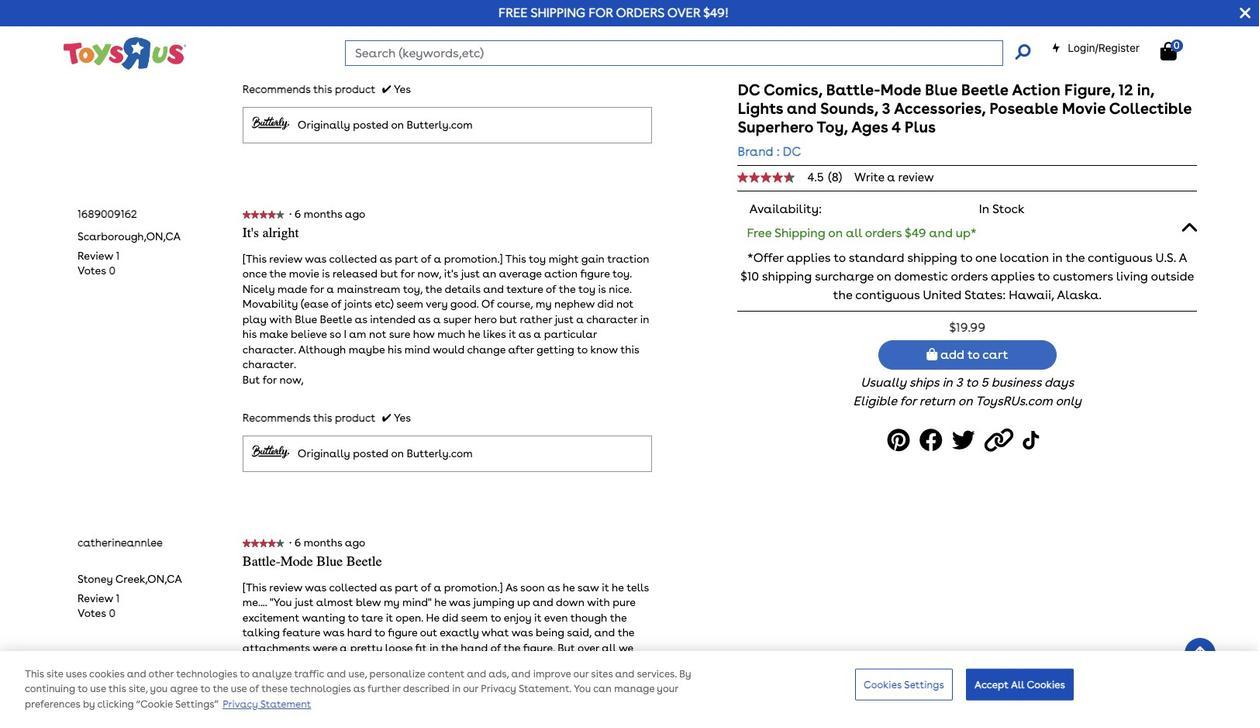 Task type: locate. For each thing, give the bounding box(es) containing it.
2 list from the top
[[78, 592, 120, 622]]

to right add
[[968, 348, 980, 362]]

3
[[882, 99, 891, 118], [956, 376, 963, 390]]

for down ships
[[900, 394, 917, 409]]

0 vertical spatial ·
[[289, 208, 292, 220]]

0 vertical spatial dc
[[738, 81, 761, 99]]

0 horizontal spatial i
[[344, 328, 347, 341]]

pretty
[[350, 642, 383, 654]]

but up mainstream
[[380, 268, 398, 280]]

months for alright
[[304, 208, 342, 220]]

is right movie
[[322, 268, 330, 280]]

0 up collectible
[[1174, 39, 1180, 51]]

privacy
[[481, 684, 517, 696], [223, 699, 258, 711]]

just inside the [this review was collected as part of a promotion.] as soon as he saw it he tells me.... "you just almost blew my mind" he was jumping up and down with pure excitement wanting to tare it open. he did seem to enjoy it even though the talking feature was hard to figure out exactly what was being said, and the attachments were a pretty loose fit in the hand of the figure. but over all we would give this product a 8 out of 10. minus 2 points for the clarity on the talking feature and the loose fit of the attachments. overall i think we got a win!!
[[295, 597, 314, 609]]

to left 5
[[966, 376, 978, 390]]

1 vertical spatial just
[[555, 313, 574, 326]]

login/register button
[[1052, 40, 1140, 56]]

this inside [this review was collected as part of a promotion.] this toy might gain traction once the movie is released but for now, it's just an average action figure toy. nicely made for a mainstream toy, the details and texture of the toy is nice. movability (ease of joints etc) seem very good. of course, my nephew did not play with blue beetle as intended as a super hero but rather just a character in his make believe so i am not sure how much he likes it as a particular character. although maybe his mind would change after getting to know this character. but for now,
[[506, 253, 526, 265]]

settings
[[905, 679, 945, 691]]

recommends
[[243, 83, 311, 95], [243, 412, 311, 424]]

brand
[[738, 144, 774, 159]]

of up privacy statement
[[249, 684, 259, 696]]

2 butterly.com image from the top
[[251, 444, 290, 460]]

1 promotion.] from the top
[[444, 253, 503, 265]]

after
[[509, 343, 534, 356]]

1 vertical spatial beetle
[[320, 313, 352, 326]]

1 horizontal spatial would
[[433, 343, 465, 356]]

0 vertical spatial 6
[[295, 208, 301, 220]]

in up customers
[[1053, 251, 1063, 265]]

1 horizontal spatial shopping bag image
[[1161, 42, 1177, 61]]

seem inside the [this review was collected as part of a promotion.] as soon as he saw it he tells me.... "you just almost blew my mind" he was jumping up and down with pure excitement wanting to tare it open. he did seem to enjoy it even though the talking feature was hard to figure out exactly what was being said, and the attachments were a pretty loose fit in the hand of the figure. but over all we would give this product a 8 out of 10. minus 2 points for the clarity on the talking feature and the loose fit of the attachments. overall i think we got a win!!
[[461, 612, 488, 624]]

nephew
[[555, 298, 595, 310]]

6 up alright
[[295, 208, 301, 220]]

2 posted from the top
[[353, 447, 389, 460]]

toysrus.com
[[976, 394, 1053, 409]]

catherineannlee
[[78, 537, 163, 549]]

1 butterly.com image from the top
[[251, 116, 290, 131]]

0 horizontal spatial orders
[[866, 226, 902, 240]]

this up average
[[506, 253, 526, 265]]

1 horizontal spatial with
[[587, 597, 610, 609]]

to inside add to cart button
[[968, 348, 980, 362]]

gain
[[582, 253, 605, 265]]

just up particular
[[555, 313, 574, 326]]

0 vertical spatial talking
[[243, 627, 280, 639]]

my
[[536, 298, 552, 310], [384, 597, 400, 609]]

details
[[445, 283, 481, 295]]

2 ago from the top
[[345, 537, 365, 549]]

tare
[[361, 612, 383, 624]]

ago for battle-mode blue beetle
[[345, 537, 365, 549]]

on inside usually ships in 3 to 5 business days eligible for return on toysrus.com only
[[959, 394, 973, 409]]

mind
[[405, 343, 430, 356]]

close button image
[[1241, 5, 1251, 22]]

as down use,
[[354, 684, 365, 696]]

1 vertical spatial out
[[385, 657, 402, 670]]

but
[[243, 374, 260, 386], [558, 642, 575, 654]]

:
[[777, 144, 780, 159]]

was up almost
[[305, 582, 327, 594]]

u.s.
[[1156, 251, 1177, 265]]

part up mind"
[[395, 582, 418, 594]]

make
[[260, 328, 288, 341]]

and inside "free shipping on all orders $49 and up*" dropdown button
[[930, 226, 953, 240]]

2 vertical spatial review
[[269, 582, 303, 594]]

votes inside stoney creek,on,ca review 1 votes 0
[[78, 608, 106, 620]]

how
[[413, 328, 435, 341]]

butterly.com for 1st butterly.com image from the top
[[407, 118, 473, 131]]

1 6 from the top
[[295, 208, 301, 220]]

·
[[289, 208, 292, 220], [289, 537, 292, 549]]

0 vertical spatial beetle
[[962, 81, 1009, 99]]

0 horizontal spatial our
[[463, 684, 479, 696]]

of down action
[[546, 283, 557, 295]]

2 · 6 months ago from the top
[[289, 537, 371, 549]]

accessories,
[[895, 99, 986, 118]]

1 vertical spatial his
[[388, 343, 402, 356]]

1 horizontal spatial privacy
[[481, 684, 517, 696]]

what
[[482, 627, 509, 639]]

beetle inside [this review was collected as part of a promotion.] this toy might gain traction once the movie is released but for now, it's just an average action figure toy. nicely made for a mainstream toy, the details and texture of the toy is nice. movability (ease of joints etc) seem very good. of course, my nephew did not play with blue beetle as intended as a super hero but rather just a character in his make believe so i am not sure how much he likes it as a particular character. although maybe his mind would change after getting to know this character. but for now,
[[320, 313, 352, 326]]

figure down 'gain'
[[581, 268, 610, 280]]

nicely
[[243, 283, 275, 295]]

2 recommends this product ✔ yes from the top
[[243, 412, 411, 424]]

blue inside [this review was collected as part of a promotion.] this toy might gain traction once the movie is released but for now, it's just an average action figure toy. nicely made for a mainstream toy, the details and texture of the toy is nice. movability (ease of joints etc) seem very good. of course, my nephew did not play with blue beetle as intended as a super hero but rather just a character in his make believe so i am not sure how much he likes it as a particular character. although maybe his mind would change after getting to know this character. but for now,
[[295, 313, 317, 326]]

battle- inside dc comics, battle-mode blue beetle action figure, 12 in, lights and sounds, 3 accessories, poseable movie collectible superhero toy, ages 4 plus brand : dc
[[827, 81, 881, 99]]

1 vertical spatial but
[[500, 313, 517, 326]]

0 vertical spatial fit
[[415, 642, 427, 654]]

0 vertical spatial seem
[[397, 298, 424, 310]]

ago for it's alright
[[345, 208, 365, 220]]

ships
[[910, 376, 940, 390]]

my inside [this review was collected as part of a promotion.] this toy might gain traction once the movie is released but for now, it's just an average action figure toy. nicely made for a mainstream toy, the details and texture of the toy is nice. movability (ease of joints etc) seem very good. of course, my nephew did not play with blue beetle as intended as a super hero but rather just a character in his make believe so i am not sure how much he likes it as a particular character. although maybe his mind would change after getting to know this character. but for now,
[[536, 298, 552, 310]]

with up though
[[587, 597, 610, 609]]

mainstream
[[337, 283, 401, 295]]

4.5 (8)
[[808, 170, 843, 184]]

0 vertical spatial battle-
[[827, 81, 881, 99]]

up
[[517, 597, 530, 609]]

1 vertical spatial 6
[[295, 537, 301, 549]]

0 horizontal spatial is
[[322, 268, 330, 280]]

plus
[[905, 118, 936, 137]]

1 vertical spatial months
[[304, 537, 342, 549]]

2 · from the top
[[289, 537, 292, 549]]

0 vertical spatial 0
[[1174, 39, 1180, 51]]

1 vertical spatial but
[[558, 642, 575, 654]]

shopping bag image inside add to cart button
[[927, 348, 938, 361]]

review up movie
[[269, 253, 303, 265]]

promotion.] inside [this review was collected as part of a promotion.] this toy might gain traction once the movie is released but for now, it's just an average action figure toy. nicely made for a mainstream toy, the details and texture of the toy is nice. movability (ease of joints etc) seem very good. of course, my nephew did not play with blue beetle as intended as a super hero but rather just a character in his make believe so i am not sure how much he likes it as a particular character. although maybe his mind would change after getting to know this character. but for now,
[[444, 253, 503, 265]]

votes inside the 'scarborough,on,ca review 1 votes 0'
[[78, 265, 106, 277]]

1 ago from the top
[[345, 208, 365, 220]]

list
[[78, 249, 120, 279], [78, 592, 120, 622]]

privacy right settings"
[[223, 699, 258, 711]]

1 horizontal spatial figure
[[581, 268, 610, 280]]

ages
[[852, 118, 889, 137]]

2 vertical spatial just
[[295, 597, 314, 609]]

our
[[574, 669, 589, 681], [463, 684, 479, 696]]

part for now,
[[395, 253, 418, 265]]

2 review from the top
[[78, 592, 113, 605]]

with up the make
[[269, 313, 292, 326]]

part inside the [this review was collected as part of a promotion.] as soon as he saw it he tells me.... "you just almost blew my mind" he was jumping up and down with pure excitement wanting to tare it open. he did seem to enjoy it even though the talking feature was hard to figure out exactly what was being said, and the attachments were a pretty loose fit in the hand of the figure. but over all we would give this product a 8 out of 10. minus 2 points for the clarity on the talking feature and the loose fit of the attachments. overall i think we got a win!!
[[395, 582, 418, 594]]

3 inside dc comics, battle-mode blue beetle action figure, 12 in, lights and sounds, 3 accessories, poseable movie collectible superhero toy, ages 4 plus brand : dc
[[882, 99, 891, 118]]

review for [this review was collected as part of a promotion.] this toy might gain traction once the movie is released but for now, it's just an average action figure toy. nicely made for a mainstream toy, the details and texture of the toy is nice. movability (ease of joints etc) seem very good. of course, my nephew did not play with blue beetle as intended as a super hero but rather just a character in his make believe so i am not sure how much he likes it as a particular character. although maybe his mind would change after getting to know this character. but for now,
[[269, 253, 303, 265]]

0 vertical spatial we
[[619, 642, 634, 654]]

but
[[380, 268, 398, 280], [500, 313, 517, 326]]

movability
[[243, 298, 298, 310]]

course,
[[497, 298, 533, 310]]

our up "you" on the left of page
[[574, 669, 589, 681]]

0 vertical spatial loose
[[385, 642, 413, 654]]

1 vertical spatial recommends this product ✔ yes
[[243, 412, 411, 424]]

2 cookies from the left
[[1027, 679, 1066, 691]]

0 vertical spatial part
[[395, 253, 418, 265]]

an
[[483, 268, 497, 280]]

orders inside '*offer applies to standard shipping to one location in the contiguous u.s. a $10 shipping surcharge on domestic orders applies to customers living outside the contiguous united states: hawaii, alaska.'
[[952, 269, 988, 284]]

might
[[549, 253, 579, 265]]

2 1 from the top
[[116, 592, 120, 605]]

list down the scarborough,on,ca
[[78, 249, 120, 279]]

[this up once
[[243, 253, 267, 265]]

now, left "it's"
[[418, 268, 442, 280]]

posted for 1st butterly.com image from the bottom of the page
[[353, 447, 389, 460]]

[this inside [this review was collected as part of a promotion.] this toy might gain traction once the movie is released but for now, it's just an average action figure toy. nicely made for a mainstream toy, the details and texture of the toy is nice. movability (ease of joints etc) seem very good. of course, my nephew did not play with blue beetle as intended as a super hero but rather just a character in his make believe so i am not sure how much he likes it as a particular character. although maybe his mind would change after getting to know this character. but for now,
[[243, 253, 267, 265]]

1 horizontal spatial is
[[599, 283, 606, 295]]

1 horizontal spatial we
[[619, 642, 634, 654]]

add to cart button
[[879, 341, 1057, 370]]

in right character
[[641, 313, 650, 326]]

2 originally posted on butterly.com from the top
[[298, 447, 473, 460]]

location
[[1000, 251, 1050, 265]]

0 vertical spatial ✔
[[382, 83, 391, 95]]

orders inside dropdown button
[[866, 226, 902, 240]]

sure
[[389, 328, 410, 341]]

1 review from the top
[[78, 250, 113, 262]]

on inside dropdown button
[[829, 226, 843, 240]]

my up rather
[[536, 298, 552, 310]]

average
[[499, 268, 542, 280]]

cart
[[983, 348, 1009, 362]]

1 feature from the top
[[283, 627, 321, 639]]

a down the "nephew"
[[577, 313, 584, 326]]

shopping bag image
[[1161, 42, 1177, 61], [927, 348, 938, 361]]

2 butterly.com from the top
[[407, 447, 473, 460]]

his down play
[[243, 328, 257, 341]]

0 vertical spatial i
[[344, 328, 347, 341]]

shopping bag image for add to cart button
[[927, 348, 938, 361]]

dc left comics,
[[738, 81, 761, 99]]

figure
[[581, 268, 610, 280], [388, 627, 418, 639]]

part inside [this review was collected as part of a promotion.] this toy might gain traction once the movie is released but for now, it's just an average action figure toy. nicely made for a mainstream toy, the details and texture of the toy is nice. movability (ease of joints etc) seem very good. of course, my nephew did not play with blue beetle as intended as a super hero but rather just a character in his make believe so i am not sure how much he likes it as a particular character. although maybe his mind would change after getting to know this character. but for now,
[[395, 253, 418, 265]]

promotion.] inside the [this review was collected as part of a promotion.] as soon as he saw it he tells me.... "you just almost blew my mind" he was jumping up and down with pure excitement wanting to tare it open. he did seem to enjoy it even though the talking feature was hard to figure out exactly what was being said, and the attachments were a pretty loose fit in the hand of the figure. but over all we would give this product a 8 out of 10. minus 2 points for the clarity on the talking feature and the loose fit of the attachments. overall i think we got a win!!
[[444, 582, 503, 594]]

2 6 from the top
[[295, 537, 301, 549]]

1 vertical spatial technologies
[[290, 684, 351, 696]]

loose up personalize
[[385, 642, 413, 654]]

and
[[787, 99, 817, 118], [930, 226, 953, 240], [483, 283, 504, 295], [533, 597, 554, 609], [595, 627, 615, 639], [127, 669, 146, 681], [327, 669, 346, 681], [467, 669, 487, 681], [512, 669, 531, 681], [616, 669, 635, 681], [323, 672, 344, 685]]

1 horizontal spatial technologies
[[290, 684, 351, 696]]

$49
[[905, 226, 927, 240]]

0 down the scarborough,on,ca
[[109, 265, 116, 277]]

in inside the [this review was collected as part of a promotion.] as soon as he saw it he tells me.... "you just almost blew my mind" he was jumping up and down with pure excitement wanting to tare it open. he did seem to enjoy it even though the talking feature was hard to figure out exactly what was being said, and the attachments were a pretty loose fit in the hand of the figure. but over all we would give this product a 8 out of 10. minus 2 points for the clarity on the talking feature and the loose fit of the attachments. overall i think we got a win!!
[[430, 642, 439, 654]]

and inside [this review was collected as part of a promotion.] this toy might gain traction once the movie is released but for now, it's just an average action figure toy. nicely made for a mainstream toy, the details and texture of the toy is nice. movability (ease of joints etc) seem very good. of course, my nephew did not play with blue beetle as intended as a super hero but rather just a character in his make believe so i am not sure how much he likes it as a particular character. although maybe his mind would change after getting to know this character. but for now,
[[483, 283, 504, 295]]

2 recommends from the top
[[243, 412, 311, 424]]

1 horizontal spatial just
[[461, 268, 480, 280]]

1 butterly.com from the top
[[407, 118, 473, 131]]

1 horizontal spatial but
[[558, 642, 575, 654]]

in up 10.
[[430, 642, 439, 654]]

collected up blew
[[329, 582, 377, 594]]

1 votes from the top
[[78, 265, 106, 277]]

· 6 months ago up alright
[[289, 208, 371, 220]]

1 vertical spatial this
[[25, 669, 44, 681]]

seem inside [this review was collected as part of a promotion.] this toy might gain traction once the movie is released but for now, it's just an average action figure toy. nicely made for a mainstream toy, the details and texture of the toy is nice. movability (ease of joints etc) seem very good. of course, my nephew did not play with blue beetle as intended as a super hero but rather just a character in his make believe so i am not sure how much he likes it as a particular character. although maybe his mind would change after getting to know this character. but for now,
[[397, 298, 424, 310]]

saw
[[578, 582, 599, 594]]

recommends for 1st butterly.com image from the top
[[243, 83, 311, 95]]

$10
[[741, 269, 759, 284]]

mode up "you
[[281, 553, 313, 570]]

0 vertical spatial our
[[574, 669, 589, 681]]

part up toy,
[[395, 253, 418, 265]]

1 vertical spatial with
[[587, 597, 610, 609]]

in
[[1053, 251, 1063, 265], [641, 313, 650, 326], [943, 376, 953, 390], [430, 642, 439, 654], [452, 684, 461, 696]]

0 vertical spatial my
[[536, 298, 552, 310]]

soon
[[521, 582, 545, 594]]

i inside the [this review was collected as part of a promotion.] as soon as he saw it he tells me.... "you just almost blew my mind" he was jumping up and down with pure excitement wanting to tare it open. he did seem to enjoy it even though the talking feature was hard to figure out exactly what was being said, and the attachments were a pretty loose fit in the hand of the figure. but over all we would give this product a 8 out of 10. minus 2 points for the clarity on the talking feature and the loose fit of the attachments. overall i think we got a win!!
[[557, 672, 559, 685]]

me....
[[243, 597, 267, 609]]

we left got on the bottom left of page
[[590, 672, 605, 685]]

in inside this site uses cookies and other technologies to analyze traffic and use, personalize content and ads, and improve our sites and services. by continuing to use this site, you agree to the use of these technologies as further described in our privacy statement. you can manage your preferences by clicking "cookie settings"
[[452, 684, 461, 696]]

being
[[536, 627, 565, 639]]

accept
[[975, 679, 1009, 691]]

blue up believe
[[295, 313, 317, 326]]

cookies inside "button"
[[864, 679, 902, 691]]

0 vertical spatial product
[[335, 83, 376, 95]]

sites
[[591, 669, 613, 681]]

only
[[1056, 394, 1082, 409]]

collected inside [this review was collected as part of a promotion.] this toy might gain traction once the movie is released but for now, it's just an average action figure toy. nicely made for a mainstream toy, the details and texture of the toy is nice. movability (ease of joints etc) seem very good. of course, my nephew did not play with blue beetle as intended as a super hero but rather just a character in his make believe so i am not sure how much he likes it as a particular character. although maybe his mind would change after getting to know this character. but for now,
[[329, 253, 377, 265]]

2 [this from the top
[[243, 582, 267, 594]]

0 inside the 'scarborough,on,ca review 1 votes 0'
[[109, 265, 116, 277]]

it right saw
[[602, 582, 609, 594]]

1 vertical spatial figure
[[388, 627, 418, 639]]

votes down stoney
[[78, 608, 106, 620]]

to up win!!
[[240, 669, 250, 681]]

0 vertical spatial mode
[[881, 81, 922, 99]]

my right blew
[[384, 597, 400, 609]]

[this up me....
[[243, 582, 267, 594]]

1 [this from the top
[[243, 253, 267, 265]]

1 vertical spatial character.
[[243, 359, 296, 371]]

preferences
[[25, 699, 80, 711]]

0 vertical spatial 3
[[882, 99, 891, 118]]

None search field
[[345, 40, 1031, 66]]

0 vertical spatial originally posted on butterly.com
[[298, 118, 473, 131]]

technologies up agree
[[176, 669, 237, 681]]

promotion.] up jumping
[[444, 582, 503, 594]]

use
[[90, 684, 106, 696], [231, 684, 247, 696]]

for inside the [this review was collected as part of a promotion.] as soon as he saw it he tells me.... "you just almost blew my mind" he was jumping up and down with pure excitement wanting to tare it open. he did seem to enjoy it even though the talking feature was hard to figure out exactly what was being said, and the attachments were a pretty loose fit in the hand of the figure. but over all we would give this product a 8 out of 10. minus 2 points for the clarity on the talking feature and the loose fit of the attachments. overall i think we got a win!!
[[509, 657, 523, 670]]

list down stoney
[[78, 592, 120, 622]]

1 part from the top
[[395, 253, 418, 265]]

dc right :
[[783, 144, 802, 159]]

lights
[[738, 99, 784, 118]]

1 vertical spatial shopping bag image
[[927, 348, 938, 361]]

0 horizontal spatial would
[[243, 657, 275, 670]]

technologies down traffic
[[290, 684, 351, 696]]

review down the scarborough,on,ca
[[78, 250, 113, 262]]

2 feature from the top
[[283, 672, 321, 685]]

out right 8
[[385, 657, 402, 670]]

3 left 5
[[956, 376, 963, 390]]

2 part from the top
[[395, 582, 418, 594]]

did right he
[[442, 612, 459, 624]]

i right so
[[344, 328, 347, 341]]

were
[[313, 642, 338, 654]]

0 vertical spatial all
[[846, 226, 863, 240]]

months for mode
[[304, 537, 342, 549]]

a right got on the bottom left of page
[[628, 672, 635, 685]]

posted for 1st butterly.com image from the top
[[353, 118, 389, 131]]

with inside the [this review was collected as part of a promotion.] as soon as he saw it he tells me.... "you just almost blew my mind" he was jumping up and down with pure excitement wanting to tare it open. he did seem to enjoy it even though the talking feature was hard to figure out exactly what was being said, and the attachments were a pretty loose fit in the hand of the figure. but over all we would give this product a 8 out of 10. minus 2 points for the clarity on the talking feature and the loose fit of the attachments. overall i think we got a win!!
[[587, 597, 610, 609]]

1 vertical spatial butterly.com image
[[251, 444, 290, 460]]

blew
[[356, 597, 381, 609]]

0 vertical spatial months
[[304, 208, 342, 220]]

0 vertical spatial orders
[[866, 226, 902, 240]]

1 horizontal spatial did
[[598, 298, 614, 310]]

mode inside dc comics, battle-mode blue beetle action figure, 12 in, lights and sounds, 3 accessories, poseable movie collectible superhero toy, ages 4 plus brand : dc
[[881, 81, 922, 99]]

review inside the [this review was collected as part of a promotion.] as soon as he saw it he tells me.... "you just almost blew my mind" he was jumping up and down with pure excitement wanting to tare it open. he did seem to enjoy it even though the talking feature was hard to figure out exactly what was being said, and the attachments were a pretty loose fit in the hand of the figure. but over all we would give this product a 8 out of 10. minus 2 points for the clarity on the talking feature and the loose fit of the attachments. overall i think we got a win!!
[[269, 582, 303, 594]]

feature down wanting
[[283, 627, 321, 639]]

1 vertical spatial review
[[78, 592, 113, 605]]

0 vertical spatial review
[[78, 250, 113, 262]]

1 list from the top
[[78, 249, 120, 279]]

a down rather
[[534, 328, 542, 341]]

1 vertical spatial originally
[[298, 447, 350, 460]]

agree
[[170, 684, 198, 696]]

collected for wanting
[[329, 582, 377, 594]]

this inside [this review was collected as part of a promotion.] this toy might gain traction once the movie is released but for now, it's just an average action figure toy. nicely made for a mainstream toy, the details and texture of the toy is nice. movability (ease of joints etc) seem very good. of course, my nephew did not play with blue beetle as intended as a super hero but rather just a character in his make believe so i am not sure how much he likes it as a particular character. although maybe his mind would change after getting to know this character. but for now,
[[621, 343, 640, 356]]

1 vertical spatial posted
[[353, 447, 389, 460]]

0 vertical spatial promotion.]
[[444, 253, 503, 265]]

review up "you
[[269, 582, 303, 594]]

3 inside usually ships in 3 to 5 business days eligible for return on toysrus.com only
[[956, 376, 963, 390]]

1 inside stoney creek,on,ca review 1 votes 0
[[116, 592, 120, 605]]

butterly.com image
[[251, 116, 290, 131], [251, 444, 290, 460]]

use up privacy statement
[[231, 684, 247, 696]]

blue up plus
[[926, 81, 958, 99]]

1 vertical spatial battle-
[[243, 553, 281, 570]]

collected inside the [this review was collected as part of a promotion.] as soon as he saw it he tells me.... "you just almost blew my mind" he was jumping up and down with pure excitement wanting to tare it open. he did seem to enjoy it even though the talking feature was hard to figure out exactly what was being said, and the attachments were a pretty loose fit in the hand of the figure. but over all we would give this product a 8 out of 10. minus 2 points for the clarity on the talking feature and the loose fit of the attachments. overall i think we got a win!!
[[329, 582, 377, 594]]

1 vertical spatial applies
[[991, 269, 1035, 284]]

a
[[1180, 251, 1188, 265]]

would down 'attachments'
[[243, 657, 275, 670]]

· up battle-mode blue beetle
[[289, 537, 292, 549]]

of up mind"
[[421, 582, 431, 594]]

just right "you
[[295, 597, 314, 609]]

0 vertical spatial contiguous
[[1088, 251, 1153, 265]]

we up got on the bottom left of page
[[619, 642, 634, 654]]

shopping bag image inside 0 link
[[1161, 42, 1177, 61]]

12
[[1119, 81, 1134, 99]]

0 horizontal spatial my
[[384, 597, 400, 609]]

beetle inside dc comics, battle-mode blue beetle action figure, 12 in, lights and sounds, 3 accessories, poseable movie collectible superhero toy, ages 4 plus brand : dc
[[962, 81, 1009, 99]]

0 vertical spatial shipping
[[908, 251, 958, 265]]

1 recommends from the top
[[243, 83, 311, 95]]

0 horizontal spatial mode
[[281, 553, 313, 570]]

privacy down ads,
[[481, 684, 517, 696]]

1 horizontal spatial my
[[536, 298, 552, 310]]

figure,
[[1065, 81, 1116, 99]]

shopping bag image up collectible
[[1161, 42, 1177, 61]]

recommends for 1st butterly.com image from the bottom of the page
[[243, 412, 311, 424]]

shipping down *offer
[[762, 269, 812, 284]]

1 vertical spatial ✔
[[382, 412, 391, 424]]

1 months from the top
[[304, 208, 342, 220]]

1 collected from the top
[[329, 253, 377, 265]]

share a link to dc comics, battle-mode blue beetle action figure, 12 in, lights and sounds, 3 accessories, poseable movie collectible superhero toy, ages 4 plus on twitter image
[[952, 424, 980, 459]]

in inside [this review was collected as part of a promotion.] this toy might gain traction once the movie is released but for now, it's just an average action figure toy. nicely made for a mainstream toy, the details and texture of the toy is nice. movability (ease of joints etc) seem very good. of course, my nephew did not play with blue beetle as intended as a super hero but rather just a character in his make believe so i am not sure how much he likes it as a particular character. although maybe his mind would change after getting to know this character. but for now,
[[641, 313, 650, 326]]

to up hard
[[348, 612, 359, 624]]

0 horizontal spatial use
[[90, 684, 106, 696]]

recommends this product ✔ yes
[[243, 83, 411, 95], [243, 412, 411, 424]]

ago up battle-mode blue beetle
[[345, 537, 365, 549]]

0 vertical spatial blue
[[926, 81, 958, 99]]

review
[[899, 171, 934, 185], [269, 253, 303, 265], [269, 582, 303, 594]]

0 horizontal spatial shopping bag image
[[927, 348, 938, 361]]

1 use from the left
[[90, 684, 106, 696]]

toy,
[[403, 283, 423, 295]]

[this for [this review was collected as part of a promotion.] as soon as he saw it he tells me.... "you just almost blew my mind" he was jumping up and down with pure excitement wanting to tare it open. he did seem to enjoy it even though the talking feature was hard to figure out exactly what was being said, and the attachments were a pretty loose fit in the hand of the figure. but over all we would give this product a 8 out of 10. minus 2 points for the clarity on the talking feature and the loose fit of the attachments. overall i think we got a win!!
[[243, 582, 267, 594]]

he
[[426, 612, 440, 624]]

this inside this site uses cookies and other technologies to analyze traffic and use, personalize content and ads, and improve our sites and services. by continuing to use this site, you agree to the use of these technologies as further described in our privacy statement. you can manage your preferences by clicking "cookie settings"
[[25, 669, 44, 681]]

0 vertical spatial recommends
[[243, 83, 311, 95]]

2 vertical spatial 0
[[109, 608, 116, 620]]

2 promotion.] from the top
[[444, 582, 503, 594]]

cookies right all
[[1027, 679, 1066, 691]]

2 talking from the top
[[243, 672, 280, 685]]

6 for alright
[[295, 208, 301, 220]]

1 · 6 months ago from the top
[[289, 208, 371, 220]]

[this inside the [this review was collected as part of a promotion.] as soon as he saw it he tells me.... "you just almost blew my mind" he was jumping up and down with pure excitement wanting to tare it open. he did seem to enjoy it even though the talking feature was hard to figure out exactly what was being said, and the attachments were a pretty loose fit in the hand of the figure. but over all we would give this product a 8 out of 10. minus 2 points for the clarity on the talking feature and the loose fit of the attachments. overall i think we got a win!!
[[243, 582, 267, 594]]

as up mainstream
[[380, 253, 392, 265]]

1 horizontal spatial seem
[[461, 612, 488, 624]]

1 vertical spatial votes
[[78, 608, 106, 620]]

1 vertical spatial we
[[590, 672, 605, 685]]

0 link
[[1161, 39, 1193, 61]]

this inside this site uses cookies and other technologies to analyze traffic and use, personalize content and ads, and improve our sites and services. by continuing to use this site, you agree to the use of these technologies as further described in our privacy statement. you can manage your preferences by clicking "cookie settings"
[[109, 684, 126, 696]]

0 vertical spatial feature
[[283, 627, 321, 639]]

1 · from the top
[[289, 208, 292, 220]]

0 vertical spatial list
[[78, 249, 120, 279]]

shipping
[[775, 226, 826, 240]]

alaska.
[[1058, 288, 1102, 303]]

just
[[461, 268, 480, 280], [555, 313, 574, 326], [295, 597, 314, 609]]

but down the make
[[243, 374, 260, 386]]

part
[[395, 253, 418, 265], [395, 582, 418, 594]]

1 originally posted on butterly.com from the top
[[298, 118, 473, 131]]

said,
[[567, 627, 592, 639]]

3 left "4"
[[882, 99, 891, 118]]

loose down 8
[[366, 672, 393, 685]]

free shipping on all orders $49 and up* button
[[738, 216, 1198, 249]]

· up alright
[[289, 208, 292, 220]]

orders
[[866, 226, 902, 240], [952, 269, 988, 284]]

free
[[747, 226, 772, 240]]

seem
[[397, 298, 424, 310], [461, 612, 488, 624]]

· 6 months ago for alright
[[289, 208, 371, 220]]

1 posted from the top
[[353, 118, 389, 131]]

getting
[[537, 343, 575, 356]]

but down the course,
[[500, 313, 517, 326]]

for inside usually ships in 3 to 5 business days eligible for return on toysrus.com only
[[900, 394, 917, 409]]

a up very
[[434, 253, 442, 265]]

2 collected from the top
[[329, 582, 377, 594]]

(ease
[[301, 298, 329, 310]]

2 votes from the top
[[78, 608, 106, 620]]

1 cookies from the left
[[864, 679, 902, 691]]

0 vertical spatial would
[[433, 343, 465, 356]]

0 horizontal spatial cookies
[[864, 679, 902, 691]]

1 vertical spatial [this
[[243, 582, 267, 594]]

0 horizontal spatial 3
[[882, 99, 891, 118]]

list for battle-mode blue beetle
[[78, 592, 120, 622]]

review inside [this review was collected as part of a promotion.] this toy might gain traction once the movie is released but for now, it's just an average action figure toy. nicely made for a mainstream toy, the details and texture of the toy is nice. movability (ease of joints etc) seem very good. of course, my nephew did not play with blue beetle as intended as a super hero but rather just a character in his make believe so i am not sure how much he likes it as a particular character. although maybe his mind would change after getting to know this character. but for now,
[[269, 253, 303, 265]]

1 vertical spatial 3
[[956, 376, 963, 390]]

to down particular
[[577, 343, 588, 356]]

review inside stoney creek,on,ca review 1 votes 0
[[78, 592, 113, 605]]

figure inside [this review was collected as part of a promotion.] this toy might gain traction once the movie is released but for now, it's just an average action figure toy. nicely made for a mainstream toy, the details and texture of the toy is nice. movability (ease of joints etc) seem very good. of course, my nephew did not play with blue beetle as intended as a super hero but rather just a character in his make believe so i am not sure how much he likes it as a particular character. although maybe his mind would change after getting to know this character. but for now,
[[581, 268, 610, 280]]

0 horizontal spatial all
[[602, 642, 617, 654]]

am
[[349, 328, 367, 341]]

almost
[[316, 597, 353, 609]]

for
[[401, 268, 415, 280], [310, 283, 324, 295], [263, 374, 277, 386], [900, 394, 917, 409], [509, 657, 523, 670]]

out down he
[[420, 627, 437, 639]]

as up blew
[[380, 582, 392, 594]]

2 months from the top
[[304, 537, 342, 549]]

1 vertical spatial ·
[[289, 537, 292, 549]]

etc)
[[375, 298, 394, 310]]

character
[[587, 313, 638, 326]]

mode up "4"
[[881, 81, 922, 99]]

beetle left action
[[962, 81, 1009, 99]]

ago
[[345, 208, 365, 220], [345, 537, 365, 549]]

on inside '*offer applies to standard shipping to one location in the contiguous u.s. a $10 shipping surcharge on domestic orders applies to customers living outside the contiguous united states: hawaii, alaska.'
[[877, 269, 892, 284]]

1 1 from the top
[[116, 250, 120, 262]]

create a pinterest pin for dc comics, battle-mode blue beetle action figure, 12 in, lights and sounds, 3 accessories, poseable movie collectible superhero toy, ages 4 plus image
[[888, 424, 915, 459]]

seem up exactly
[[461, 612, 488, 624]]

1
[[116, 250, 120, 262], [116, 592, 120, 605]]

beetle up so
[[320, 313, 352, 326]]

part for blew
[[395, 582, 418, 594]]

as down joints
[[355, 313, 367, 326]]

but inside [this review was collected as part of a promotion.] this toy might gain traction once the movie is released but for now, it's just an average action figure toy. nicely made for a mainstream toy, the details and texture of the toy is nice. movability (ease of joints etc) seem very good. of course, my nephew did not play with blue beetle as intended as a super hero but rather just a character in his make believe so i am not sure how much he likes it as a particular character. although maybe his mind would change after getting to know this character. but for now,
[[243, 374, 260, 386]]

would down much
[[433, 343, 465, 356]]

he down hero
[[468, 328, 481, 341]]

to up surcharge at top
[[834, 251, 846, 265]]

orders up states:
[[952, 269, 988, 284]]

butterly.com for 1st butterly.com image from the bottom of the page
[[407, 447, 473, 460]]

posted
[[353, 118, 389, 131], [353, 447, 389, 460]]

figure inside the [this review was collected as part of a promotion.] as soon as he saw it he tells me.... "you just almost blew my mind" he was jumping up and down with pure excitement wanting to tare it open. he did seem to enjoy it even though the talking feature was hard to figure out exactly what was being said, and the attachments were a pretty loose fit in the hand of the figure. but over all we would give this product a 8 out of 10. minus 2 points for the clarity on the talking feature and the loose fit of the attachments. overall i think we got a win!!
[[388, 627, 418, 639]]

1 horizontal spatial all
[[846, 226, 863, 240]]

1 yes from the top
[[394, 83, 411, 95]]

1 down creek,on,ca
[[116, 592, 120, 605]]

over
[[578, 642, 600, 654]]

1 horizontal spatial his
[[388, 343, 402, 356]]



Task type: vqa. For each thing, say whether or not it's contained in the screenshot.
top the DC
yes



Task type: describe. For each thing, give the bounding box(es) containing it.
1 recommends this product ✔ yes from the top
[[243, 83, 411, 95]]

it inside [this review was collected as part of a promotion.] this toy might gain traction once the movie is released but for now, it's just an average action figure toy. nicely made for a mainstream toy, the details and texture of the toy is nice. movability (ease of joints etc) seem very good. of course, my nephew did not play with blue beetle as intended as a super hero but rather just a character in his make believe so i am not sure how much he likes it as a particular character. although maybe his mind would change after getting to know this character. but for now,
[[509, 328, 516, 341]]

accept all cookies button
[[967, 669, 1074, 701]]

· 6 months ago for mode
[[289, 537, 371, 549]]

share dc comics, battle-mode blue beetle action figure, 12 in, lights and sounds, 3 accessories, poseable movie collectible superhero toy, ages 4 plus on facebook image
[[920, 424, 948, 459]]

this site uses cookies and other technologies to analyze traffic and use, personalize content and ads, and improve our sites and services. by continuing to use this site, you agree to the use of these technologies as further described in our privacy statement. you can manage your preferences by clicking "cookie settings"
[[25, 669, 692, 711]]

as
[[506, 582, 518, 594]]

site
[[47, 669, 63, 681]]

0 vertical spatial technologies
[[176, 669, 237, 681]]

for up toy,
[[401, 268, 415, 280]]

and inside dc comics, battle-mode blue beetle action figure, 12 in, lights and sounds, 3 accessories, poseable movie collectible superhero toy, ages 4 plus brand : dc
[[787, 99, 817, 118]]

mind"
[[403, 597, 432, 609]]

1 vertical spatial product
[[335, 412, 376, 424]]

privacy inside this site uses cookies and other technologies to analyze traffic and use, personalize content and ads, and improve our sites and services. by continuing to use this site, you agree to the use of these technologies as further described in our privacy statement. you can manage your preferences by clicking "cookie settings"
[[481, 684, 517, 696]]

joints
[[344, 298, 372, 310]]

it's alright
[[243, 224, 299, 241]]

this inside the [this review was collected as part of a promotion.] as soon as he saw it he tells me.... "you just almost blew my mind" he was jumping up and down with pure excitement wanting to tare it open. he did seem to enjoy it even though the talking feature was hard to figure out exactly what was being said, and the attachments were a pretty loose fit in the hand of the figure. but over all we would give this product a 8 out of 10. minus 2 points for the clarity on the talking feature and the loose fit of the attachments. overall i think we got a win!!
[[301, 657, 319, 670]]

cookies
[[89, 669, 125, 681]]

one
[[976, 251, 997, 265]]

*offer applies to standard shipping to one location in the contiguous u.s. a $10 shipping surcharge on domestic orders applies to customers living outside the contiguous united states: hawaii, alaska.
[[741, 251, 1195, 303]]

traction
[[608, 253, 650, 265]]

0 inside stoney creek,on,ca review 1 votes 0
[[109, 608, 116, 620]]

list for it's alright
[[78, 249, 120, 279]]

hero
[[474, 313, 497, 326]]

1 character. from the top
[[243, 343, 296, 356]]

1 horizontal spatial toy
[[579, 283, 596, 295]]

free shipping for orders over $49! link
[[499, 5, 729, 20]]

$19.99
[[950, 320, 986, 335]]

orders
[[616, 5, 665, 20]]

a right write
[[888, 171, 896, 185]]

promotion.] for was
[[444, 582, 503, 594]]

dc comics, battle-mode blue beetle action figure, 12 in, lights and sounds, 3 accessories, poseable movie collectible superhero toy, ages 4 plus brand : dc
[[738, 81, 1192, 159]]

action
[[545, 268, 578, 280]]

ads,
[[489, 669, 509, 681]]

0 horizontal spatial battle-
[[243, 553, 281, 570]]

· for mode
[[289, 537, 292, 549]]

for down the make
[[263, 374, 277, 386]]

1 vertical spatial now,
[[280, 374, 304, 386]]

1 horizontal spatial shipping
[[908, 251, 958, 265]]

shopping bag image for 0 link
[[1161, 42, 1177, 61]]

released
[[333, 268, 378, 280]]

your
[[657, 684, 679, 696]]

1 horizontal spatial fit
[[415, 642, 427, 654]]

statement.
[[519, 684, 572, 696]]

0 vertical spatial but
[[380, 268, 398, 280]]

statement
[[260, 699, 311, 711]]

0 vertical spatial toy
[[529, 253, 546, 265]]

a down very
[[433, 313, 441, 326]]

1 vertical spatial mode
[[281, 553, 313, 570]]

battle-mode blue beetle
[[243, 553, 382, 570]]

was up were
[[323, 627, 345, 639]]

was up exactly
[[449, 597, 471, 609]]

free
[[499, 5, 528, 20]]

a up he
[[434, 582, 442, 594]]

personalize
[[370, 669, 425, 681]]

i inside [this review was collected as part of a promotion.] this toy might gain traction once the movie is released but for now, it's just an average action figure toy. nicely made for a mainstream toy, the details and texture of the toy is nice. movability (ease of joints etc) seem very good. of course, my nephew did not play with blue beetle as intended as a super hero but rather just a character in his make believe so i am not sure how much he likes it as a particular character. although maybe his mind would change after getting to know this character. but for now,
[[344, 328, 347, 341]]

of left 10.
[[404, 657, 415, 670]]

for up the (ease
[[310, 283, 324, 295]]

use,
[[349, 669, 367, 681]]

did inside the [this review was collected as part of a promotion.] as soon as he saw it he tells me.... "you just almost blew my mind" he was jumping up and down with pure excitement wanting to tare it open. he did seem to enjoy it even though the talking feature was hard to figure out exactly what was being said, and the attachments were a pretty loose fit in the hand of the figure. but over all we would give this product a 8 out of 10. minus 2 points for the clarity on the talking feature and the loose fit of the attachments. overall i think we got a win!!
[[442, 612, 459, 624]]

1 talking from the top
[[243, 627, 280, 639]]

win!!
[[243, 687, 268, 700]]

did inside [this review was collected as part of a promotion.] this toy might gain traction once the movie is released but for now, it's just an average action figure toy. nicely made for a mainstream toy, the details and texture of the toy is nice. movability (ease of joints etc) seem very good. of course, my nephew did not play with blue beetle as intended as a super hero but rather just a character in his make believe so i am not sure how much he likes it as a particular character. although maybe his mind would change after getting to know this character. but for now,
[[598, 298, 614, 310]]

over
[[668, 5, 701, 20]]

standard
[[849, 251, 905, 265]]

0 vertical spatial review
[[899, 171, 934, 185]]

he up down
[[563, 582, 575, 594]]

1689009162
[[78, 208, 137, 220]]

uses
[[66, 669, 87, 681]]

would inside [this review was collected as part of a promotion.] this toy might gain traction once the movie is released but for now, it's just an average action figure toy. nicely made for a mainstream toy, the details and texture of the toy is nice. movability (ease of joints etc) seem very good. of course, my nephew did not play with blue beetle as intended as a super hero but rather just a character in his make believe so i am not sure how much he likes it as a particular character. although maybe his mind would change after getting to know this character. but for now,
[[433, 343, 465, 356]]

of inside this site uses cookies and other technologies to analyze traffic and use, personalize content and ads, and improve our sites and services. by continuing to use this site, you agree to the use of these technologies as further described in our privacy statement. you can manage your preferences by clicking "cookie settings"
[[249, 684, 259, 696]]

1 horizontal spatial out
[[420, 627, 437, 639]]

the inside this site uses cookies and other technologies to analyze traffic and use, personalize content and ads, and improve our sites and services. by continuing to use this site, you agree to the use of these technologies as further described in our privacy statement. you can manage your preferences by clicking "cookie settings"
[[213, 684, 228, 696]]

on inside the [this review was collected as part of a promotion.] as soon as he saw it he tells me.... "you just almost blew my mind" he was jumping up and down with pure excitement wanting to tare it open. he did seem to enjoy it even though the talking feature was hard to figure out exactly what was being said, and the attachments were a pretty loose fit in the hand of the figure. but over all we would give this product a 8 out of 10. minus 2 points for the clarity on the talking feature and the loose fit of the attachments. overall i think we got a win!!
[[582, 657, 595, 670]]

product inside the [this review was collected as part of a promotion.] as soon as he saw it he tells me.... "you just almost blew my mind" he was jumping up and down with pure excitement wanting to tare it open. he did seem to enjoy it even though the talking feature was hard to figure out exactly what was being said, and the attachments were a pretty loose fit in the hand of the figure. but over all we would give this product a 8 out of 10. minus 2 points for the clarity on the talking feature and the loose fit of the attachments. overall i think we got a win!!
[[322, 657, 363, 670]]

stoney
[[78, 573, 113, 586]]

much
[[438, 328, 466, 341]]

in
[[980, 202, 990, 216]]

made
[[278, 283, 307, 295]]

2 vertical spatial beetle
[[347, 553, 382, 570]]

copy a link to dc comics, battle-mode blue beetle action figure, 12 in, lights and sounds, 3 accessories, poseable movie collectible superhero toy, ages 4 plus image
[[985, 424, 1019, 459]]

1 vertical spatial shipping
[[762, 269, 812, 284]]

toys r us image
[[62, 36, 186, 71]]

6 for mode
[[295, 537, 301, 549]]

1 vertical spatial loose
[[366, 672, 393, 685]]

a right were
[[340, 642, 348, 654]]

of down what
[[491, 642, 501, 654]]

surcharge
[[815, 269, 874, 284]]

it left 'even'
[[535, 612, 542, 624]]

2
[[465, 657, 471, 670]]

superhero
[[738, 118, 814, 137]]

0 horizontal spatial not
[[369, 328, 387, 341]]

a up the (ease
[[327, 283, 334, 295]]

1 horizontal spatial applies
[[991, 269, 1035, 284]]

to down tare
[[375, 627, 385, 639]]

0 vertical spatial not
[[617, 298, 634, 310]]

it's
[[444, 268, 459, 280]]

as up how in the left of the page
[[418, 313, 431, 326]]

these
[[262, 684, 288, 696]]

return
[[920, 394, 956, 409]]

days
[[1045, 376, 1075, 390]]

for
[[589, 5, 613, 20]]

wanting
[[302, 612, 346, 624]]

0 horizontal spatial privacy
[[223, 699, 258, 711]]

even
[[544, 612, 568, 624]]

to inside usually ships in 3 to 5 business days eligible for return on toysrus.com only
[[966, 376, 978, 390]]

as inside this site uses cookies and other technologies to analyze traffic and use, personalize content and ads, and improve our sites and services. by continuing to use this site, you agree to the use of these technologies as further described in our privacy statement. you can manage your preferences by clicking "cookie settings"
[[354, 684, 365, 696]]

a left 8
[[365, 657, 373, 670]]

Enter Keyword or Item No. search field
[[345, 40, 1004, 66]]

attachments.
[[443, 672, 513, 685]]

1 vertical spatial fit
[[396, 672, 408, 685]]

1 ✔ from the top
[[382, 83, 391, 95]]

give
[[277, 657, 298, 670]]

0 vertical spatial now,
[[418, 268, 442, 280]]

[this review was collected as part of a promotion.] this toy might gain traction once the movie is released but for now, it's just an average action figure toy. nicely made for a mainstream toy, the details and texture of the toy is nice. movability (ease of joints etc) seem very good. of course, my nephew did not play with blue beetle as intended as a super hero but rather just a character in his make believe so i am not sure how much he likes it as a particular character. although maybe his mind would change after getting to know this character. but for now,
[[243, 253, 650, 386]]

exactly
[[440, 627, 479, 639]]

change
[[467, 343, 506, 356]]

to up settings"
[[200, 684, 210, 696]]

2 yes from the top
[[394, 412, 411, 424]]

to inside [this review was collected as part of a promotion.] this toy might gain traction once the movie is released but for now, it's just an average action figure toy. nicely made for a mainstream toy, the details and texture of the toy is nice. movability (ease of joints etc) seem very good. of course, my nephew did not play with blue beetle as intended as a super hero but rather just a character in his make believe so i am not sure how much he likes it as a particular character. although maybe his mind would change after getting to know this character. but for now,
[[577, 343, 588, 356]]

he up he
[[435, 597, 447, 609]]

would inside the [this review was collected as part of a promotion.] as soon as he saw it he tells me.... "you just almost blew my mind" he was jumping up and down with pure excitement wanting to tare it open. he did seem to enjoy it even though the talking feature was hard to figure out exactly what was being said, and the attachments were a pretty loose fit in the hand of the figure. but over all we would give this product a 8 out of 10. minus 2 points for the clarity on the talking feature and the loose fit of the attachments. overall i think we got a win!!
[[243, 657, 275, 670]]

you
[[150, 684, 168, 696]]

minus
[[433, 657, 462, 670]]

1 vertical spatial is
[[599, 283, 606, 295]]

of right the (ease
[[331, 298, 342, 310]]

1 vertical spatial dc
[[783, 144, 802, 159]]

1 originally from the top
[[298, 118, 350, 131]]

2 character. from the top
[[243, 359, 296, 371]]

hard
[[347, 627, 372, 639]]

blue inside dc comics, battle-mode blue beetle action figure, 12 in, lights and sounds, 3 accessories, poseable movie collectible superhero toy, ages 4 plus brand : dc
[[926, 81, 958, 99]]

alright
[[263, 224, 299, 241]]

1 inside the 'scarborough,on,ca review 1 votes 0'
[[116, 250, 120, 262]]

scarborough,on,ca review 1 votes 0
[[78, 231, 181, 277]]

[this for [this review was collected as part of a promotion.] this toy might gain traction once the movie is released but for now, it's just an average action figure toy. nicely made for a mainstream toy, the details and texture of the toy is nice. movability (ease of joints etc) seem very good. of course, my nephew did not play with blue beetle as intended as a super hero but rather just a character in his make believe so i am not sure how much he likes it as a particular character. although maybe his mind would change after getting to know this character. but for now,
[[243, 253, 267, 265]]

promotion.] for average
[[444, 253, 503, 265]]

all inside the [this review was collected as part of a promotion.] as soon as he saw it he tells me.... "you just almost blew my mind" he was jumping up and down with pure excitement wanting to tare it open. he did seem to enjoy it even though the talking feature was hard to figure out exactly what was being said, and the attachments were a pretty loose fit in the hand of the figure. but over all we would give this product a 8 out of 10. minus 2 points for the clarity on the talking feature and the loose fit of the attachments. overall i think we got a win!!
[[602, 642, 617, 654]]

2 originally from the top
[[298, 447, 350, 460]]

overall
[[515, 672, 554, 685]]

described
[[403, 684, 450, 696]]

pure
[[613, 597, 636, 609]]

eligible
[[854, 394, 897, 409]]

in inside '*offer applies to standard shipping to one location in the contiguous u.s. a $10 shipping surcharge on domestic orders applies to customers living outside the contiguous united states: hawaii, alaska.'
[[1053, 251, 1063, 265]]

of up toy,
[[421, 253, 431, 265]]

as up after
[[519, 328, 531, 341]]

to up hawaii,
[[1038, 269, 1051, 284]]

you
[[574, 684, 591, 696]]

was down enjoy
[[512, 627, 533, 639]]

review inside the 'scarborough,on,ca review 1 votes 0'
[[78, 250, 113, 262]]

privacy statement link
[[223, 699, 311, 711]]

0 horizontal spatial contiguous
[[856, 288, 920, 303]]

10.
[[417, 657, 430, 670]]

outside
[[1152, 269, 1195, 284]]

poseable
[[990, 99, 1059, 118]]

to up what
[[491, 612, 501, 624]]

further
[[368, 684, 401, 696]]

figure.
[[523, 642, 555, 654]]

cookies inside button
[[1027, 679, 1066, 691]]

collected for mainstream
[[329, 253, 377, 265]]

to left one
[[961, 251, 973, 265]]

in stock
[[980, 202, 1025, 216]]

· for alright
[[289, 208, 292, 220]]

1 vertical spatial our
[[463, 684, 479, 696]]

rather
[[520, 313, 552, 326]]

but inside the [this review was collected as part of a promotion.] as soon as he saw it he tells me.... "you just almost blew my mind" he was jumping up and down with pure excitement wanting to tare it open. he did seem to enjoy it even though the talking feature was hard to figure out exactly what was being said, and the attachments were a pretty loose fit in the hand of the figure. but over all we would give this product a 8 out of 10. minus 2 points for the clarity on the talking feature and the loose fit of the attachments. overall i think we got a win!!
[[558, 642, 575, 654]]

he up pure
[[612, 582, 624, 594]]

of down 10.
[[410, 672, 421, 685]]

usually ships in 3 to 5 business days eligible for return on toysrus.com only
[[854, 376, 1082, 409]]

play
[[243, 313, 267, 326]]

0 horizontal spatial applies
[[787, 251, 831, 265]]

particular
[[544, 328, 597, 341]]

content
[[428, 669, 465, 681]]

tells
[[627, 582, 649, 594]]

8
[[376, 657, 382, 670]]

5
[[982, 376, 989, 390]]

got
[[608, 672, 625, 685]]

settings"
[[175, 699, 219, 711]]

write a review
[[855, 171, 934, 185]]

continuing
[[25, 684, 75, 696]]

all inside dropdown button
[[846, 226, 863, 240]]

2 use from the left
[[231, 684, 247, 696]]

tiktok image
[[1023, 424, 1043, 459]]

2 vertical spatial blue
[[317, 553, 343, 570]]

to down uses
[[78, 684, 88, 696]]

review for [this review was collected as part of a promotion.] as soon as he saw it he tells me.... "you just almost blew my mind" he was jumping up and down with pure excitement wanting to tare it open. he did seem to enjoy it even though the talking feature was hard to figure out exactly what was being said, and the attachments were a pretty loose fit in the hand of the figure. but over all we would give this product a 8 out of 10. minus 2 points for the clarity on the talking feature and the loose fit of the attachments. overall i think we got a win!!
[[269, 582, 303, 594]]

as right soon
[[548, 582, 560, 594]]

it right tare
[[386, 612, 393, 624]]

action
[[1013, 81, 1061, 99]]

my inside the [this review was collected as part of a promotion.] as soon as he saw it he tells me.... "you just almost blew my mind" he was jumping up and down with pure excitement wanting to tare it open. he did seem to enjoy it even though the talking feature was hard to figure out exactly what was being said, and the attachments were a pretty loose fit in the hand of the figure. but over all we would give this product a 8 out of 10. minus 2 points for the clarity on the talking feature and the loose fit of the attachments. overall i think we got a win!!
[[384, 597, 400, 609]]

0 vertical spatial is
[[322, 268, 330, 280]]

4.5
[[808, 170, 824, 184]]

write a review button
[[855, 171, 934, 185]]

comics,
[[764, 81, 823, 99]]

0 vertical spatial his
[[243, 328, 257, 341]]

all
[[1012, 679, 1025, 691]]

2 ✔ from the top
[[382, 412, 391, 424]]

think
[[562, 672, 588, 685]]

in inside usually ships in 3 to 5 business days eligible for return on toysrus.com only
[[943, 376, 953, 390]]

with inside [this review was collected as part of a promotion.] this toy might gain traction once the movie is released but for now, it's just an average action figure toy. nicely made for a mainstream toy, the details and texture of the toy is nice. movability (ease of joints etc) seem very good. of course, my nephew did not play with blue beetle as intended as a super hero but rather just a character in his make believe so i am not sure how much he likes it as a particular character. although maybe his mind would change after getting to know this character. but for now,
[[269, 313, 292, 326]]

texture
[[507, 283, 544, 295]]

0 horizontal spatial dc
[[738, 81, 761, 99]]

he inside [this review was collected as part of a promotion.] this toy might gain traction once the movie is released but for now, it's just an average action figure toy. nicely made for a mainstream toy, the details and texture of the toy is nice. movability (ease of joints etc) seem very good. of course, my nephew did not play with blue beetle as intended as a super hero but rather just a character in his make believe so i am not sure how much he likes it as a particular character. although maybe his mind would change after getting to know this character. but for now,
[[468, 328, 481, 341]]

traffic
[[294, 669, 325, 681]]

was inside [this review was collected as part of a promotion.] this toy might gain traction once the movie is released but for now, it's just an average action figure toy. nicely made for a mainstream toy, the details and texture of the toy is nice. movability (ease of joints etc) seem very good. of course, my nephew did not play with blue beetle as intended as a super hero but rather just a character in his make believe so i am not sure how much he likes it as a particular character. although maybe his mind would change after getting to know this character. but for now,
[[305, 253, 327, 265]]

usually
[[861, 376, 907, 390]]



